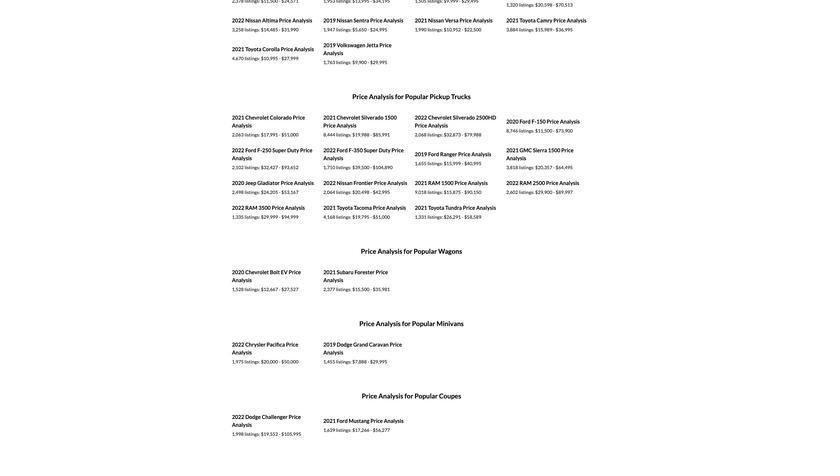 Task type: locate. For each thing, give the bounding box(es) containing it.
2021 gmc sierra 1500 price analysis link
[[506, 147, 574, 162]]

2 $29,995 from the top
[[370, 359, 387, 365]]

listings: right 4,670
[[245, 56, 260, 61]]

- right '$29,900'
[[553, 190, 555, 195]]

analysis up the "$90,150"
[[468, 180, 488, 186]]

2022 for 2022 ford f-250 super duty price analysis
[[232, 147, 244, 154]]

toyota inside 2021 toyota tundra price analysis 1,331 listings: $26,291 - $58,589
[[428, 205, 444, 211]]

nissan left altima
[[245, 17, 261, 24]]

3 tab list from the top
[[229, 307, 595, 380]]

price inside 2021 ford mustang price analysis 1,639 listings: $17,266 - $56,277
[[371, 418, 383, 425]]

2021 chevrolet silverado 1500 price analysis 8,444 listings: $19,988 - $85,991
[[323, 115, 397, 138]]

1 horizontal spatial dodge
[[337, 342, 352, 348]]

2019 down 1,947
[[323, 42, 336, 48]]

2022 ford f-350 super duty price analysis link
[[323, 147, 404, 162]]

listings: inside 2022 ford f-250 super duty price analysis 2,102 listings: $32,427 - $93,652
[[245, 165, 260, 170]]

2021 for 2021 toyota corolla price analysis
[[232, 46, 244, 52]]

listings: inside the 2021 toyota camry price analysis 3,884 listings: $15,989 - $36,995
[[519, 27, 534, 32]]

listings: inside 2020 jeep gladiator price analysis 2,498 listings: $24,205 - $53,167
[[245, 190, 260, 195]]

tab list containing 2022 dodge challenger price analysis
[[229, 380, 595, 452]]

1 vertical spatial 1500
[[548, 147, 560, 154]]

2021 ram 1500 price analysis 9,018 listings: $15,875 - $90,150
[[415, 180, 488, 195]]

$22,500
[[464, 27, 481, 32]]

2 horizontal spatial f-
[[532, 119, 537, 125]]

2020 up 2,498
[[232, 180, 244, 186]]

duty inside 2022 ford f-250 super duty price analysis 2,102 listings: $32,427 - $93,652
[[287, 147, 299, 154]]

toyota inside the 2021 toyota tacoma price analysis 4,168 listings: $19,795 - $51,000
[[337, 205, 353, 211]]

1500 up $85,991
[[385, 115, 397, 121]]

2021 inside 2021 ford mustang price analysis 1,639 listings: $17,266 - $56,277
[[323, 418, 336, 425]]

analysis up 1,710
[[323, 155, 343, 162]]

- left "$94,999"
[[279, 214, 281, 220]]

$94,999
[[281, 214, 299, 220]]

jeep
[[245, 180, 256, 186]]

- right $10,952
[[462, 27, 463, 32]]

2 super from the left
[[364, 147, 378, 154]]

tab list containing 2021 chevrolet colorado price analysis
[[229, 80, 595, 235]]

2 tab list from the top
[[229, 235, 595, 307]]

analysis up the $42,995
[[387, 180, 407, 186]]

analysis
[[292, 17, 312, 24], [384, 17, 403, 24], [473, 17, 493, 24], [567, 17, 587, 24], [294, 46, 314, 52], [323, 50, 343, 56], [560, 119, 580, 125], [232, 122, 252, 129], [337, 122, 357, 129], [428, 122, 448, 129], [472, 151, 491, 158], [232, 155, 252, 162], [323, 155, 343, 162], [506, 155, 526, 162], [294, 180, 314, 186], [387, 180, 407, 186], [468, 180, 488, 186], [559, 180, 579, 186], [285, 205, 305, 211], [386, 205, 406, 211], [476, 205, 496, 211], [232, 277, 252, 284], [323, 277, 343, 284], [232, 350, 252, 356], [323, 350, 343, 356], [384, 418, 404, 425], [232, 422, 252, 429]]

4 tab list from the top
[[229, 380, 595, 452]]

price inside the "2022 nissan altima price analysis 3,258 listings: $14,485 - $31,990"
[[279, 17, 291, 24]]

$89,997
[[556, 190, 573, 195]]

listings: right the 1,335 at the left
[[245, 214, 260, 220]]

$10,952
[[444, 27, 461, 32]]

- left $36,995
[[553, 27, 555, 32]]

2021 nissan versa price analysis link
[[415, 17, 493, 24]]

2021 for 2021 chevrolet colorado price analysis
[[232, 115, 244, 121]]

analysis up $36,995
[[567, 17, 587, 24]]

2022 for 2022 ram 3500 price analysis
[[232, 205, 244, 211]]

2,602
[[506, 190, 518, 195]]

toyota left the tundra
[[428, 205, 444, 211]]

- left $93,652
[[279, 165, 281, 170]]

price inside '2022 dodge challenger price analysis 1,998 listings: $19,552 - $105,995'
[[289, 414, 301, 421]]

silverado
[[361, 115, 384, 121], [453, 115, 475, 121]]

listings: right the 1,455
[[336, 359, 352, 365]]

1,320
[[506, 2, 518, 8]]

tundra
[[445, 205, 462, 211]]

analysis up '2,102'
[[232, 155, 252, 162]]

listings: right 1,710
[[336, 165, 352, 170]]

2019 up 1,947
[[323, 17, 336, 24]]

$32,873
[[444, 132, 461, 138]]

1500 for silverado
[[385, 115, 397, 121]]

1,710
[[323, 165, 335, 170]]

2022 down the 2,063
[[232, 147, 244, 154]]

$58,589
[[464, 214, 481, 220]]

- inside 2020 jeep gladiator price analysis 2,498 listings: $24,205 - $53,167
[[279, 190, 281, 195]]

f- down $17,991
[[257, 147, 262, 154]]

$53,167
[[281, 190, 299, 195]]

1 super from the left
[[272, 147, 286, 154]]

- right the $20,357 on the right of the page
[[553, 165, 555, 170]]

toyota for corolla
[[245, 46, 261, 52]]

2022 dodge challenger price analysis 1,998 listings: $19,552 - $105,995
[[232, 414, 301, 437]]

analysis inside 2021 chevrolet colorado price analysis 2,063 listings: $17,991 - $51,000
[[232, 122, 252, 129]]

ford for 2022 ford f-250 super duty price analysis
[[245, 147, 256, 154]]

0 horizontal spatial silverado
[[361, 115, 384, 121]]

1500 inside 2021 chevrolet silverado 1500 price analysis 8,444 listings: $19,988 - $85,991
[[385, 115, 397, 121]]

2022 inside 2022 ford f-250 super duty price analysis 2,102 listings: $32,427 - $93,652
[[232, 147, 244, 154]]

$9,900
[[352, 60, 367, 65]]

duty
[[287, 147, 299, 154], [379, 147, 391, 154]]

duty for 2022 ford f-250 super duty price analysis
[[287, 147, 299, 154]]

2019 dodge grand caravan price analysis 1,455 listings: $7,888 - $29,995
[[323, 342, 402, 365]]

price inside 2019 nissan sentra price analysis 1,947 listings: $5,650 - $24,995
[[370, 17, 383, 24]]

2021 up 3,884
[[506, 17, 519, 24]]

2022
[[232, 17, 244, 24], [415, 115, 427, 121], [232, 147, 244, 154], [323, 147, 336, 154], [323, 180, 336, 186], [506, 180, 519, 186], [232, 205, 244, 211], [232, 342, 244, 348], [232, 414, 244, 421]]

2,377
[[323, 287, 335, 293]]

2022 inside "2022 ram 3500 price analysis 1,335 listings: $29,999 - $94,999"
[[232, 205, 244, 211]]

2019 ford ranger price analysis 1,655 listings: $15,999 - $40,995
[[415, 151, 491, 166]]

2022 down 8,444
[[323, 147, 336, 154]]

2020 for 2020 ford f-150 price analysis
[[506, 119, 519, 125]]

analysis up the 1,528
[[232, 277, 252, 284]]

listings: right 1,975 on the left bottom of page
[[245, 359, 260, 365]]

- left $27,999
[[279, 56, 281, 61]]

$39,500
[[352, 165, 370, 170]]

- inside 2022 nissan frontier price analysis 2,064 listings: $20,498 - $42,995
[[370, 190, 372, 195]]

$36,995
[[556, 27, 573, 32]]

1 horizontal spatial $51,000
[[373, 214, 390, 220]]

f- inside 2022 ford f-350 super duty price analysis 1,710 listings: $39,500 - $104,890
[[349, 147, 354, 154]]

listings: right '2,102'
[[245, 165, 260, 170]]

sierra
[[533, 147, 547, 154]]

super inside 2022 ford f-350 super duty price analysis 1,710 listings: $39,500 - $104,890
[[364, 147, 378, 154]]

$105,995
[[281, 432, 301, 437]]

- inside 2021 ford mustang price analysis 1,639 listings: $17,266 - $56,277
[[370, 428, 372, 434]]

2022 up 2,064
[[323, 180, 336, 186]]

mustang
[[349, 418, 370, 425]]

analysis up $89,997
[[559, 180, 579, 186]]

2022 up the 1,335 at the left
[[232, 205, 244, 211]]

1 horizontal spatial silverado
[[453, 115, 475, 121]]

2022 inside the "2022 nissan altima price analysis 3,258 listings: $14,485 - $31,990"
[[232, 17, 244, 24]]

- left $85,991
[[370, 132, 372, 138]]

- right $17,266
[[370, 428, 372, 434]]

listings: inside "2021 ram 1500 price analysis 9,018 listings: $15,875 - $90,150"
[[428, 190, 443, 195]]

analysis down the $42,995
[[386, 205, 406, 211]]

chevrolet left bolt
[[245, 269, 269, 276]]

$15,875
[[444, 190, 461, 195]]

ford for 2019 ford ranger price analysis
[[428, 151, 439, 158]]

2022 nissan altima price analysis link
[[232, 17, 312, 24]]

1500
[[385, 115, 397, 121], [548, 147, 560, 154], [441, 180, 454, 186]]

nissan left versa
[[428, 17, 444, 24]]

$51,000 down colorado
[[281, 132, 299, 138]]

0 vertical spatial dodge
[[337, 342, 352, 348]]

2020 inside 2020 chevrolet bolt ev price analysis 1,528 listings: $12,667 - $27,527
[[232, 269, 244, 276]]

toyota left the tacoma
[[337, 205, 353, 211]]

analysis up "$40,995" on the top right of the page
[[472, 151, 491, 158]]

analysis inside the 2021 toyota camry price analysis 3,884 listings: $15,989 - $36,995
[[567, 17, 587, 24]]

altima
[[262, 17, 278, 24]]

toyota for camry
[[520, 17, 536, 24]]

2019 for 2019 dodge grand caravan price analysis
[[323, 342, 336, 348]]

nissan inside 2021 nissan versa price analysis 1,990 listings: $10,952 - $22,500
[[428, 17, 444, 24]]

2020 inside 2020 jeep gladiator price analysis 2,498 listings: $24,205 - $53,167
[[232, 180, 244, 186]]

tab list containing 2022 chrysler pacifica price analysis
[[229, 307, 595, 380]]

1 vertical spatial dodge
[[245, 414, 261, 421]]

2019 up 1,655 at the top right
[[415, 151, 427, 158]]

2022 up 3,258
[[232, 17, 244, 24]]

$51,000 inside the 2021 toyota tacoma price analysis 4,168 listings: $19,795 - $51,000
[[373, 214, 390, 220]]

chevrolet for 2021 chevrolet silverado 1500 price analysis
[[337, 115, 360, 121]]

analysis up $53,167
[[294, 180, 314, 186]]

2022 inside 2022 nissan frontier price analysis 2,064 listings: $20,498 - $42,995
[[323, 180, 336, 186]]

2020 ford f-150 price analysis 8,746 listings: $11,500 - $73,900
[[506, 119, 580, 134]]

$20,357
[[535, 165, 552, 170]]

1 horizontal spatial f-
[[349, 147, 354, 154]]

$29,995 down jetta
[[370, 60, 387, 65]]

listings: inside 2022 nissan frontier price analysis 2,064 listings: $20,498 - $42,995
[[336, 190, 352, 195]]

$15,999
[[444, 161, 461, 166]]

silverado for 2500hd
[[453, 115, 475, 121]]

ford inside 2020 ford f-150 price analysis 8,746 listings: $11,500 - $73,900
[[520, 119, 531, 125]]

analysis up $31,990 at the top left of page
[[292, 17, 312, 24]]

2022 for 2022 ram 2500 price analysis
[[506, 180, 519, 186]]

ford inside 2019 ford ranger price analysis 1,655 listings: $15,999 - $40,995
[[428, 151, 439, 158]]

analysis up 1,763
[[323, 50, 343, 56]]

$29,995 down caravan
[[370, 359, 387, 365]]

chevrolet inside 2020 chevrolet bolt ev price analysis 1,528 listings: $12,667 - $27,527
[[245, 269, 269, 276]]

analysis up $32,873
[[428, 122, 448, 129]]

listings:
[[519, 2, 534, 8], [245, 27, 260, 32], [336, 27, 352, 32], [428, 27, 443, 32], [519, 27, 534, 32], [245, 56, 260, 61], [336, 60, 352, 65], [519, 128, 534, 134], [245, 132, 260, 138], [336, 132, 352, 138], [428, 132, 443, 138], [428, 161, 443, 166], [245, 165, 260, 170], [336, 165, 352, 170], [519, 165, 534, 170], [245, 190, 260, 195], [336, 190, 352, 195], [428, 190, 443, 195], [519, 190, 534, 195], [245, 214, 260, 220], [336, 214, 352, 220], [428, 214, 443, 220], [245, 287, 260, 293], [336, 287, 352, 293], [245, 359, 260, 365], [336, 359, 352, 365], [336, 428, 352, 434], [245, 432, 260, 437]]

super
[[272, 147, 286, 154], [364, 147, 378, 154]]

2022 ford f-350 super duty price analysis 1,710 listings: $39,500 - $104,890
[[323, 147, 404, 170]]

2021 toyota camry price analysis 3,884 listings: $15,989 - $36,995
[[506, 17, 587, 32]]

analysis inside 2022 chrysler pacifica price analysis 1,975 listings: $20,000 - $50,000
[[232, 350, 252, 356]]

2021 left gmc
[[506, 147, 519, 154]]

2021 inside 2021 chevrolet colorado price analysis 2,063 listings: $17,991 - $51,000
[[232, 115, 244, 121]]

duty for 2022 ford f-350 super duty price analysis
[[379, 147, 391, 154]]

- inside the "2022 nissan altima price analysis 3,258 listings: $14,485 - $31,990"
[[279, 27, 281, 32]]

- right $17,991
[[279, 132, 281, 138]]

1 horizontal spatial super
[[364, 147, 378, 154]]

2022 dodge challenger price analysis link
[[232, 414, 301, 429]]

- left $27,527
[[279, 287, 281, 293]]

- left "$40,995" on the top right of the page
[[462, 161, 463, 166]]

1 $29,995 from the top
[[370, 60, 387, 65]]

0 horizontal spatial f-
[[257, 147, 262, 154]]

2022 inside 2022 ford f-350 super duty price analysis 1,710 listings: $39,500 - $104,890
[[323, 147, 336, 154]]

2022 up 2,602
[[506, 180, 519, 186]]

1 silverado from the left
[[361, 115, 384, 121]]

f- down $19,988
[[349, 147, 354, 154]]

0 horizontal spatial duty
[[287, 147, 299, 154]]

2019 for 2019 volkswagen jetta price analysis
[[323, 42, 336, 48]]

listings: right '1,639'
[[336, 428, 352, 434]]

1 vertical spatial $29,995
[[370, 359, 387, 365]]

2021 inside 2021 toyota corolla price analysis 4,670 listings: $10,995 - $27,999
[[232, 46, 244, 52]]

8,746
[[506, 128, 518, 134]]

super inside 2022 ford f-250 super duty price analysis 2,102 listings: $32,427 - $93,652
[[272, 147, 286, 154]]

analysis up 3,818
[[506, 155, 526, 162]]

1 horizontal spatial 1500
[[441, 180, 454, 186]]

- inside 2019 nissan sentra price analysis 1,947 listings: $5,650 - $24,995
[[368, 27, 369, 32]]

ford left 250
[[245, 147, 256, 154]]

analysis up $56,277
[[384, 418, 404, 425]]

3,818
[[506, 165, 518, 170]]

super right 350 on the left top of page
[[364, 147, 378, 154]]

subaru
[[337, 269, 354, 276]]

2022 chevrolet silverado 2500hd price analysis 2,068 listings: $32,873 - $79,988
[[415, 115, 496, 138]]

analysis up 2,377
[[323, 277, 343, 284]]

nissan inside 2022 nissan frontier price analysis 2,064 listings: $20,498 - $42,995
[[337, 180, 353, 186]]

ford left 150
[[520, 119, 531, 125]]

2021 inside 2021 gmc sierra 1500 price analysis 3,818 listings: $20,357 - $64,495
[[506, 147, 519, 154]]

analysis up the 2,063
[[232, 122, 252, 129]]

chevrolet up $19,988
[[337, 115, 360, 121]]

2021 up 1,331
[[415, 205, 427, 211]]

chevrolet up $17,991
[[245, 115, 269, 121]]

2021 ford mustang price analysis 1,639 listings: $17,266 - $56,277
[[323, 418, 404, 434]]

listings: right 9,018
[[428, 190, 443, 195]]

chevrolet inside 2022 chevrolet silverado 2500hd price analysis 2,068 listings: $32,873 - $79,988
[[428, 115, 452, 121]]

2022 inside 2022 ram 2500 price analysis 2,602 listings: $29,900 - $89,997
[[506, 180, 519, 186]]

analysis inside 2021 nissan versa price analysis 1,990 listings: $10,952 - $22,500
[[473, 17, 493, 24]]

2021 inside 2021 toyota tundra price analysis 1,331 listings: $26,291 - $58,589
[[415, 205, 427, 211]]

1 tab list from the top
[[229, 80, 595, 235]]

0 vertical spatial 1500
[[385, 115, 397, 121]]

- inside 2019 volkswagen jetta price analysis 1,763 listings: $9,900 - $29,995
[[368, 60, 369, 65]]

$24,995
[[370, 27, 387, 32]]

listings: inside the "2022 nissan altima price analysis 3,258 listings: $14,485 - $31,990"
[[245, 27, 260, 32]]

2021 toyota corolla price analysis link
[[232, 46, 314, 52]]

analysis up $58,589
[[476, 205, 496, 211]]

2021 inside 2021 subaru forester price analysis 2,377 listings: $15,500 - $35,981
[[323, 269, 336, 276]]

silverado up $79,988
[[453, 115, 475, 121]]

2021 chevrolet colorado price analysis link
[[232, 115, 305, 129]]

2020 up 8,746
[[506, 119, 519, 125]]

analysis inside 2022 ram 2500 price analysis 2,602 listings: $29,900 - $89,997
[[559, 180, 579, 186]]

listings: right 3,884
[[519, 27, 534, 32]]

toyota
[[520, 17, 536, 24], [245, 46, 261, 52], [337, 205, 353, 211], [428, 205, 444, 211]]

$79,988
[[464, 132, 481, 138]]

2022 ram 2500 price analysis 2,602 listings: $29,900 - $89,997
[[506, 180, 579, 195]]

- right $39,500
[[370, 165, 372, 170]]

2020 inside 2020 ford f-150 price analysis 8,746 listings: $11,500 - $73,900
[[506, 119, 519, 125]]

analysis up $24,995
[[384, 17, 403, 24]]

f- up $11,500 at the top right
[[532, 119, 537, 125]]

sentra
[[354, 17, 369, 24]]

2019 inside 2019 dodge grand caravan price analysis 1,455 listings: $7,888 - $29,995
[[323, 342, 336, 348]]

- left $50,000
[[279, 359, 281, 365]]

ford inside 2022 ford f-350 super duty price analysis 1,710 listings: $39,500 - $104,890
[[337, 147, 348, 154]]

listings: right 3,258
[[245, 27, 260, 32]]

analysis inside the 2021 toyota tacoma price analysis 4,168 listings: $19,795 - $51,000
[[386, 205, 406, 211]]

2 silverado from the left
[[453, 115, 475, 121]]

f- for 150
[[532, 119, 537, 125]]

price inside 2021 chevrolet colorado price analysis 2,063 listings: $17,991 - $51,000
[[293, 115, 305, 121]]

- right the $7,888
[[368, 359, 369, 365]]

ram inside "2021 ram 1500 price analysis 9,018 listings: $15,875 - $90,150"
[[428, 180, 440, 186]]

2021 subaru forester price analysis link
[[323, 269, 388, 284]]

0 horizontal spatial super
[[272, 147, 286, 154]]

listings: right 2,064
[[336, 190, 352, 195]]

0 vertical spatial $51,000
[[281, 132, 299, 138]]

listings: right 2,068 on the top right of page
[[428, 132, 443, 138]]

2021 for 2021 ford mustang price analysis
[[323, 418, 336, 425]]

analysis up "$94,999"
[[285, 205, 305, 211]]

2021 toyota corolla price analysis 4,670 listings: $10,995 - $27,999
[[232, 46, 314, 61]]

1,320 listings: $20,598 - $70,513
[[506, 2, 573, 8]]

$93,652
[[281, 165, 299, 170]]

- inside "2022 ram 3500 price analysis 1,335 listings: $29,999 - $94,999"
[[279, 214, 281, 220]]

- right $15,875
[[462, 190, 463, 195]]

2022 inside 2022 chrysler pacifica price analysis 1,975 listings: $20,000 - $50,000
[[232, 342, 244, 348]]

2021 up the 2,063
[[232, 115, 244, 121]]

analysis inside 2019 volkswagen jetta price analysis 1,763 listings: $9,900 - $29,995
[[323, 50, 343, 56]]

analysis up the 1,455
[[323, 350, 343, 356]]

listings: inside 2021 chevrolet colorado price analysis 2,063 listings: $17,991 - $51,000
[[245, 132, 260, 138]]

1 vertical spatial 2020
[[232, 180, 244, 186]]

2021 inside the 2021 toyota camry price analysis 3,884 listings: $15,989 - $36,995
[[506, 17, 519, 24]]

2 duty from the left
[[379, 147, 391, 154]]

listings: right 1,947
[[336, 27, 352, 32]]

0 vertical spatial 2020
[[506, 119, 519, 125]]

toyota for tundra
[[428, 205, 444, 211]]

0 horizontal spatial ram
[[245, 205, 257, 211]]

2021 for 2021 toyota tundra price analysis
[[415, 205, 427, 211]]

- left the $42,995
[[370, 190, 372, 195]]

1,655
[[415, 161, 427, 166]]

2019
[[323, 17, 336, 24], [323, 42, 336, 48], [415, 151, 427, 158], [323, 342, 336, 348]]

volkswagen
[[337, 42, 365, 48]]

nissan left sentra
[[337, 17, 353, 24]]

2020 jeep gladiator price analysis link
[[232, 180, 314, 186]]

1,639
[[323, 428, 335, 434]]

0 horizontal spatial $51,000
[[281, 132, 299, 138]]

$29,995
[[370, 60, 387, 65], [370, 359, 387, 365]]

2022 up 2,068 on the top right of page
[[415, 115, 427, 121]]

ram inside "2022 ram 3500 price analysis 1,335 listings: $29,999 - $94,999"
[[245, 205, 257, 211]]

dodge left challenger
[[245, 414, 261, 421]]

1500 right sierra
[[548, 147, 560, 154]]

dodge for 2022
[[245, 414, 261, 421]]

toyota inside 2021 toyota corolla price analysis 4,670 listings: $10,995 - $27,999
[[245, 46, 261, 52]]

tab list
[[229, 80, 595, 235], [229, 235, 595, 307], [229, 307, 595, 380], [229, 380, 595, 452]]

2019 volkswagen jetta price analysis 1,763 listings: $9,900 - $29,995
[[323, 42, 392, 65]]

2022 ram 2500 price analysis link
[[506, 180, 579, 186]]

2 horizontal spatial 1500
[[548, 147, 560, 154]]

- left $73,900
[[553, 128, 555, 134]]

listings: inside '2022 dodge challenger price analysis 1,998 listings: $19,552 - $105,995'
[[245, 432, 260, 437]]

0 horizontal spatial 1500
[[385, 115, 397, 121]]

chevrolet for 2020 chevrolet bolt ev price analysis
[[245, 269, 269, 276]]

1 duty from the left
[[287, 147, 299, 154]]

silverado for 1500
[[361, 115, 384, 121]]

3500
[[258, 205, 271, 211]]

2 vertical spatial 2020
[[232, 269, 244, 276]]

price inside 2022 ford f-250 super duty price analysis 2,102 listings: $32,427 - $93,652
[[300, 147, 312, 154]]

grand
[[353, 342, 368, 348]]

dodge inside 2019 dodge grand caravan price analysis 1,455 listings: $7,888 - $29,995
[[337, 342, 352, 348]]

f- for 250
[[257, 147, 262, 154]]

$11,500
[[535, 128, 552, 134]]

ford inside 2021 ford mustang price analysis 1,639 listings: $17,266 - $56,277
[[337, 418, 348, 425]]

ram
[[428, 180, 440, 186], [520, 180, 532, 186], [245, 205, 257, 211]]

- inside 2021 chevrolet colorado price analysis 2,063 listings: $17,991 - $51,000
[[279, 132, 281, 138]]

price inside 2020 jeep gladiator price analysis 2,498 listings: $24,205 - $53,167
[[281, 180, 293, 186]]

1 horizontal spatial ram
[[428, 180, 440, 186]]

$29,999
[[261, 214, 278, 220]]

2019 volkswagen jetta price analysis link
[[323, 42, 392, 56]]

super for 350
[[364, 147, 378, 154]]

- right the $9,900
[[368, 60, 369, 65]]

super right 250
[[272, 147, 286, 154]]

price inside 2022 chrysler pacifica price analysis 1,975 listings: $20,000 - $50,000
[[286, 342, 298, 348]]

2021
[[415, 17, 427, 24], [506, 17, 519, 24], [232, 46, 244, 52], [232, 115, 244, 121], [323, 115, 336, 121], [506, 147, 519, 154], [415, 180, 427, 186], [323, 205, 336, 211], [415, 205, 427, 211], [323, 269, 336, 276], [323, 418, 336, 425]]

toyota left corolla
[[245, 46, 261, 52]]

$27,527
[[281, 287, 299, 293]]

2 vertical spatial 1500
[[441, 180, 454, 186]]

tacoma
[[354, 205, 372, 211]]

listings: right the 2,063
[[245, 132, 260, 138]]

ford for 2021 ford mustang price analysis
[[337, 418, 348, 425]]

price inside "2022 ram 3500 price analysis 1,335 listings: $29,999 - $94,999"
[[272, 205, 284, 211]]

analysis up $19,988
[[337, 122, 357, 129]]

1 horizontal spatial duty
[[379, 147, 391, 154]]

- inside 2021 nissan versa price analysis 1,990 listings: $10,952 - $22,500
[[462, 27, 463, 32]]

0 vertical spatial $29,995
[[370, 60, 387, 65]]

analysis up $73,900
[[560, 119, 580, 125]]

1,990
[[415, 27, 427, 32]]

ford for 2020 ford f-150 price analysis
[[520, 119, 531, 125]]

listings: down jeep
[[245, 190, 260, 195]]

2022 up 1,975 on the left bottom of page
[[232, 342, 244, 348]]

2022 for 2022 ford f-350 super duty price analysis
[[323, 147, 336, 154]]

0 horizontal spatial dodge
[[245, 414, 261, 421]]

listings: right 4,168
[[336, 214, 352, 220]]

2 horizontal spatial ram
[[520, 180, 532, 186]]

silverado inside 2022 chevrolet silverado 2500hd price analysis 2,068 listings: $32,873 - $79,988
[[453, 115, 475, 121]]

1 vertical spatial $51,000
[[373, 214, 390, 220]]

toyota left camry
[[520, 17, 536, 24]]

2021 for 2021 gmc sierra 1500 price analysis
[[506, 147, 519, 154]]

$20,598
[[535, 2, 552, 8]]

listings: right 1,763
[[336, 60, 352, 65]]

2021 inside 2021 chevrolet silverado 1500 price analysis 8,444 listings: $19,988 - $85,991
[[323, 115, 336, 121]]

$19,552
[[261, 432, 278, 437]]



Task type: vqa. For each thing, say whether or not it's contained in the screenshot.


Task type: describe. For each thing, give the bounding box(es) containing it.
2021 for 2021 ram 1500 price analysis
[[415, 180, 427, 186]]

2,063
[[232, 132, 244, 138]]

2021 chevrolet silverado 1500 price analysis link
[[323, 115, 397, 129]]

- inside 2020 ford f-150 price analysis 8,746 listings: $11,500 - $73,900
[[553, 128, 555, 134]]

2021 for 2021 nissan versa price analysis
[[415, 17, 427, 24]]

$42,995
[[373, 190, 390, 195]]

frontier
[[354, 180, 373, 186]]

$29,995 inside 2019 dodge grand caravan price analysis 1,455 listings: $7,888 - $29,995
[[370, 359, 387, 365]]

listings: right 1,320
[[519, 2, 534, 8]]

analysis inside 2022 nissan frontier price analysis 2,064 listings: $20,498 - $42,995
[[387, 180, 407, 186]]

analysis inside 2021 ford mustang price analysis 1,639 listings: $17,266 - $56,277
[[384, 418, 404, 425]]

2021 toyota tundra price analysis 1,331 listings: $26,291 - $58,589
[[415, 205, 496, 220]]

2020 ford f-150 price analysis link
[[506, 119, 580, 125]]

- inside 2019 ford ranger price analysis 1,655 listings: $15,999 - $40,995
[[462, 161, 463, 166]]

- inside "2021 ram 1500 price analysis 9,018 listings: $15,875 - $90,150"
[[462, 190, 463, 195]]

super for 250
[[272, 147, 286, 154]]

analysis inside 2022 ford f-350 super duty price analysis 1,710 listings: $39,500 - $104,890
[[323, 155, 343, 162]]

2021 chevrolet colorado price analysis 2,063 listings: $17,991 - $51,000
[[232, 115, 305, 138]]

ram for 3500
[[245, 205, 257, 211]]

$12,667
[[261, 287, 278, 293]]

2019 nissan sentra price analysis link
[[323, 17, 403, 24]]

analysis inside 2020 chevrolet bolt ev price analysis 1,528 listings: $12,667 - $27,527
[[232, 277, 252, 284]]

- inside 2021 gmc sierra 1500 price analysis 3,818 listings: $20,357 - $64,495
[[553, 165, 555, 170]]

analysis inside 2019 ford ranger price analysis 1,655 listings: $15,999 - $40,995
[[472, 151, 491, 158]]

price inside 2019 ford ranger price analysis 1,655 listings: $15,999 - $40,995
[[458, 151, 471, 158]]

2022 for 2022 chevrolet silverado 2500hd price analysis
[[415, 115, 427, 121]]

$19,988
[[352, 132, 370, 138]]

2022 nissan frontier price analysis link
[[323, 180, 407, 186]]

listings: inside 2019 nissan sentra price analysis 1,947 listings: $5,650 - $24,995
[[336, 27, 352, 32]]

$56,277
[[373, 428, 390, 434]]

ford for 2022 ford f-350 super duty price analysis
[[337, 147, 348, 154]]

- inside 2020 chevrolet bolt ev price analysis 1,528 listings: $12,667 - $27,527
[[279, 287, 281, 293]]

2500
[[533, 180, 545, 186]]

$26,291
[[444, 214, 461, 220]]

$32,427
[[261, 165, 278, 170]]

2019 for 2019 ford ranger price analysis
[[415, 151, 427, 158]]

$17,266
[[352, 428, 370, 434]]

analysis inside 2019 dodge grand caravan price analysis 1,455 listings: $7,888 - $29,995
[[323, 350, 343, 356]]

- inside 2022 ford f-350 super duty price analysis 1,710 listings: $39,500 - $104,890
[[370, 165, 372, 170]]

$35,981
[[373, 287, 390, 293]]

2021 nissan versa price analysis 1,990 listings: $10,952 - $22,500
[[415, 17, 493, 32]]

2022 chrysler pacifica price analysis link
[[232, 342, 298, 356]]

chevrolet for 2022 chevrolet silverado 2500hd price analysis
[[428, 115, 452, 121]]

2021 toyota tacoma price analysis link
[[323, 205, 406, 211]]

2020 chevrolet bolt ev price analysis 1,528 listings: $12,667 - $27,527
[[232, 269, 301, 293]]

2020 for 2020 jeep gladiator price analysis
[[232, 180, 244, 186]]

2,102
[[232, 165, 244, 170]]

- inside 2022 chrysler pacifica price analysis 1,975 listings: $20,000 - $50,000
[[279, 359, 281, 365]]

350
[[354, 147, 363, 154]]

analysis inside 2022 ford f-250 super duty price analysis 2,102 listings: $32,427 - $93,652
[[232, 155, 252, 162]]

$73,900
[[556, 128, 573, 134]]

4,168
[[323, 214, 335, 220]]

2021 for 2021 toyota camry price analysis
[[506, 17, 519, 24]]

price inside 2021 gmc sierra 1500 price analysis 3,818 listings: $20,357 - $64,495
[[561, 147, 574, 154]]

bolt
[[270, 269, 280, 276]]

1500 inside "2021 ram 1500 price analysis 9,018 listings: $15,875 - $90,150"
[[441, 180, 454, 186]]

listings: inside 2019 volkswagen jetta price analysis 1,763 listings: $9,900 - $29,995
[[336, 60, 352, 65]]

- right $20,598
[[553, 2, 555, 8]]

listings: inside 2022 chevrolet silverado 2500hd price analysis 2,068 listings: $32,873 - $79,988
[[428, 132, 443, 138]]

$19,795
[[352, 214, 370, 220]]

listings: inside 2020 ford f-150 price analysis 8,746 listings: $11,500 - $73,900
[[519, 128, 534, 134]]

nissan for versa
[[428, 17, 444, 24]]

250
[[262, 147, 271, 154]]

listings: inside 2021 chevrolet silverado 1500 price analysis 8,444 listings: $19,988 - $85,991
[[336, 132, 352, 138]]

2,068
[[415, 132, 427, 138]]

1,335
[[232, 214, 244, 220]]

$17,991
[[261, 132, 278, 138]]

listings: inside 2020 chevrolet bolt ev price analysis 1,528 listings: $12,667 - $27,527
[[245, 287, 260, 293]]

listings: inside 2021 ford mustang price analysis 1,639 listings: $17,266 - $56,277
[[336, 428, 352, 434]]

- inside 2022 ford f-250 super duty price analysis 2,102 listings: $32,427 - $93,652
[[279, 165, 281, 170]]

$51,000 for colorado
[[281, 132, 299, 138]]

chrysler
[[245, 342, 266, 348]]

analysis inside "2021 ram 1500 price analysis 9,018 listings: $15,875 - $90,150"
[[468, 180, 488, 186]]

$85,991
[[373, 132, 390, 138]]

listings: inside 2021 nissan versa price analysis 1,990 listings: $10,952 - $22,500
[[428, 27, 443, 32]]

$29,995 inside 2019 volkswagen jetta price analysis 1,763 listings: $9,900 - $29,995
[[370, 60, 387, 65]]

$20,000
[[261, 359, 278, 365]]

2020 for 2020 chevrolet bolt ev price analysis
[[232, 269, 244, 276]]

caravan
[[369, 342, 389, 348]]

3,884
[[506, 27, 518, 32]]

listings: inside "2022 ram 3500 price analysis 1,335 listings: $29,999 - $94,999"
[[245, 214, 260, 220]]

150
[[537, 119, 546, 125]]

toyota for tacoma
[[337, 205, 353, 211]]

2021 for 2021 subaru forester price analysis
[[323, 269, 336, 276]]

$29,900
[[535, 190, 552, 195]]

dodge for 2019
[[337, 342, 352, 348]]

forester
[[355, 269, 375, 276]]

$20,498
[[352, 190, 370, 195]]

price inside 2020 ford f-150 price analysis 8,746 listings: $11,500 - $73,900
[[547, 119, 559, 125]]

challenger
[[262, 414, 288, 421]]

$51,000 for tacoma
[[373, 214, 390, 220]]

1,331
[[415, 214, 427, 220]]

- inside '2022 dodge challenger price analysis 1,998 listings: $19,552 - $105,995'
[[279, 432, 281, 437]]

analysis inside "2022 ram 3500 price analysis 1,335 listings: $29,999 - $94,999"
[[285, 205, 305, 211]]

analysis inside 2021 toyota corolla price analysis 4,670 listings: $10,995 - $27,999
[[294, 46, 314, 52]]

2020 jeep gladiator price analysis 2,498 listings: $24,205 - $53,167
[[232, 180, 314, 195]]

2019 for 2019 nissan sentra price analysis
[[323, 17, 336, 24]]

analysis inside 2021 subaru forester price analysis 2,377 listings: $15,500 - $35,981
[[323, 277, 343, 284]]

- inside 2021 toyota corolla price analysis 4,670 listings: $10,995 - $27,999
[[279, 56, 281, 61]]

f- for 350
[[349, 147, 354, 154]]

listings: inside 2019 dodge grand caravan price analysis 1,455 listings: $7,888 - $29,995
[[336, 359, 352, 365]]

listings: inside 2019 ford ranger price analysis 1,655 listings: $15,999 - $40,995
[[428, 161, 443, 166]]

listings: inside 2022 ram 2500 price analysis 2,602 listings: $29,900 - $89,997
[[519, 190, 534, 195]]

nissan for sentra
[[337, 17, 353, 24]]

$27,999
[[281, 56, 299, 61]]

analysis inside 2021 gmc sierra 1500 price analysis 3,818 listings: $20,357 - $64,495
[[506, 155, 526, 162]]

9,018
[[415, 190, 427, 195]]

price inside 2022 ram 2500 price analysis 2,602 listings: $29,900 - $89,997
[[546, 180, 558, 186]]

analysis inside 2019 nissan sentra price analysis 1,947 listings: $5,650 - $24,995
[[384, 17, 403, 24]]

pacifica
[[267, 342, 285, 348]]

price inside 2022 ford f-350 super duty price analysis 1,710 listings: $39,500 - $104,890
[[392, 147, 404, 154]]

2021 gmc sierra 1500 price analysis 3,818 listings: $20,357 - $64,495
[[506, 147, 574, 170]]

price inside 2020 chevrolet bolt ev price analysis 1,528 listings: $12,667 - $27,527
[[289, 269, 301, 276]]

$15,500
[[352, 287, 370, 293]]

- inside 2021 toyota tundra price analysis 1,331 listings: $26,291 - $58,589
[[462, 214, 463, 220]]

$104,890
[[373, 165, 393, 170]]

listings: inside 2022 chrysler pacifica price analysis 1,975 listings: $20,000 - $50,000
[[245, 359, 260, 365]]

price inside 2021 chevrolet silverado 1500 price analysis 8,444 listings: $19,988 - $85,991
[[323, 122, 336, 129]]

$50,000
[[281, 359, 299, 365]]

analysis inside 2021 chevrolet silverado 1500 price analysis 8,444 listings: $19,988 - $85,991
[[337, 122, 357, 129]]

price inside the 2021 toyota camry price analysis 3,884 listings: $15,989 - $36,995
[[554, 17, 566, 24]]

listings: inside 2021 gmc sierra 1500 price analysis 3,818 listings: $20,357 - $64,495
[[519, 165, 534, 170]]

2021 toyota camry price analysis link
[[506, 17, 587, 24]]

8,444
[[323, 132, 335, 138]]

tab list containing 2020 chevrolet bolt ev price analysis
[[229, 235, 595, 307]]

analysis inside 2020 jeep gladiator price analysis 2,498 listings: $24,205 - $53,167
[[294, 180, 314, 186]]

- inside the 2021 toyota camry price analysis 3,884 listings: $15,989 - $36,995
[[553, 27, 555, 32]]

gladiator
[[257, 180, 280, 186]]

$14,485
[[261, 27, 278, 32]]

$40,995
[[464, 161, 481, 166]]

2022 for 2022 nissan frontier price analysis
[[323, 180, 336, 186]]

ram for 1500
[[428, 180, 440, 186]]

analysis inside 2020 ford f-150 price analysis 8,746 listings: $11,500 - $73,900
[[560, 119, 580, 125]]

price inside "2021 ram 1500 price analysis 9,018 listings: $15,875 - $90,150"
[[455, 180, 467, 186]]

listings: inside 2021 subaru forester price analysis 2,377 listings: $15,500 - $35,981
[[336, 287, 352, 293]]

price inside 2019 volkswagen jetta price analysis 1,763 listings: $9,900 - $29,995
[[379, 42, 392, 48]]

analysis inside the "2022 nissan altima price analysis 3,258 listings: $14,485 - $31,990"
[[292, 17, 312, 24]]

2021 subaru forester price analysis 2,377 listings: $15,500 - $35,981
[[323, 269, 390, 293]]

1500 for sierra
[[548, 147, 560, 154]]

2022 ford f-250 super duty price analysis link
[[232, 147, 312, 162]]

2022 ram 3500 price analysis 1,335 listings: $29,999 - $94,999
[[232, 205, 305, 220]]

- inside 2021 subaru forester price analysis 2,377 listings: $15,500 - $35,981
[[370, 287, 372, 293]]

nissan for frontier
[[337, 180, 353, 186]]

2022 ford f-250 super duty price analysis 2,102 listings: $32,427 - $93,652
[[232, 147, 312, 170]]

price inside 2022 chevrolet silverado 2500hd price analysis 2,068 listings: $32,873 - $79,988
[[415, 122, 427, 129]]

price inside the 2021 toyota tacoma price analysis 4,168 listings: $19,795 - $51,000
[[373, 205, 385, 211]]

$10,995
[[261, 56, 278, 61]]

2021 for 2021 chevrolet silverado 1500 price analysis
[[323, 115, 336, 121]]

2022 ram 3500 price analysis link
[[232, 205, 305, 211]]

2021 for 2021 toyota tacoma price analysis
[[323, 205, 336, 211]]

ranger
[[440, 151, 457, 158]]

2022 chrysler pacifica price analysis 1,975 listings: $20,000 - $50,000
[[232, 342, 299, 365]]

listings: inside 2021 toyota corolla price analysis 4,670 listings: $10,995 - $27,999
[[245, 56, 260, 61]]

2022 for 2022 nissan altima price analysis
[[232, 17, 244, 24]]

4,670
[[232, 56, 244, 61]]

listings: inside 2021 toyota tundra price analysis 1,331 listings: $26,291 - $58,589
[[428, 214, 443, 220]]

2022 nissan altima price analysis 3,258 listings: $14,485 - $31,990
[[232, 17, 312, 32]]

analysis inside 2021 toyota tundra price analysis 1,331 listings: $26,291 - $58,589
[[476, 205, 496, 211]]

nissan for altima
[[245, 17, 261, 24]]

- inside 2021 chevrolet silverado 1500 price analysis 8,444 listings: $19,988 - $85,991
[[370, 132, 372, 138]]

analysis inside '2022 dodge challenger price analysis 1,998 listings: $19,552 - $105,995'
[[232, 422, 252, 429]]

3,258
[[232, 27, 244, 32]]

chevrolet for 2021 chevrolet colorado price analysis
[[245, 115, 269, 121]]

versa
[[445, 17, 459, 24]]

ram for 2500
[[520, 180, 532, 186]]

price inside 2021 subaru forester price analysis 2,377 listings: $15,500 - $35,981
[[376, 269, 388, 276]]

analysis inside 2022 chevrolet silverado 2500hd price analysis 2,068 listings: $32,873 - $79,988
[[428, 122, 448, 129]]

2022 chevrolet silverado 2500hd price analysis link
[[415, 115, 496, 129]]

2019 ford ranger price analysis link
[[415, 151, 491, 158]]

2022 for 2022 chrysler pacifica price analysis
[[232, 342, 244, 348]]

colorado
[[270, 115, 292, 121]]

ev
[[281, 269, 288, 276]]

2022 for 2022 dodge challenger price analysis
[[232, 414, 244, 421]]

price inside 2019 dodge grand caravan price analysis 1,455 listings: $7,888 - $29,995
[[390, 342, 402, 348]]

2019 nissan sentra price analysis 1,947 listings: $5,650 - $24,995
[[323, 17, 403, 32]]

price inside 2022 nissan frontier price analysis 2,064 listings: $20,498 - $42,995
[[374, 180, 386, 186]]

price inside 2021 nissan versa price analysis 1,990 listings: $10,952 - $22,500
[[460, 17, 472, 24]]

$15,989
[[535, 27, 552, 32]]



